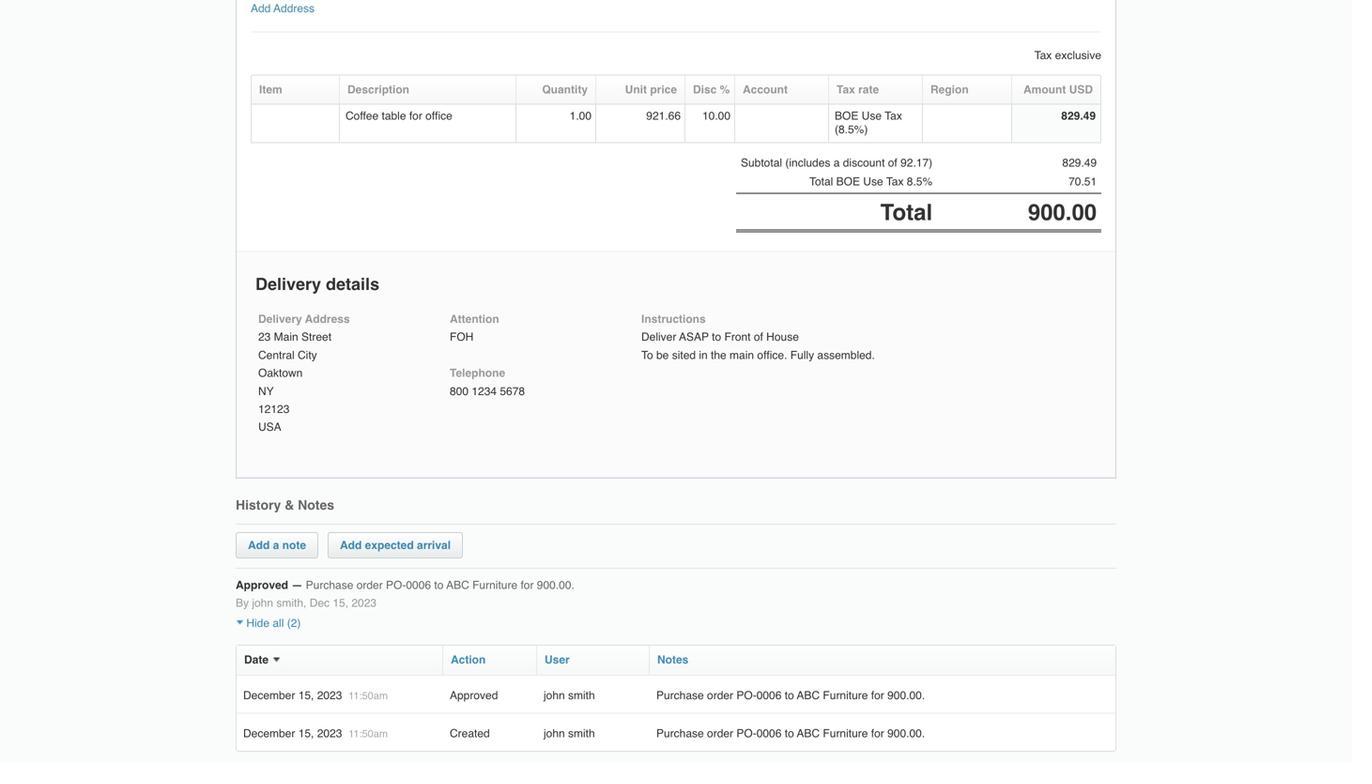 Task type: describe. For each thing, give the bounding box(es) containing it.
add expected arrival button
[[340, 539, 451, 552]]

main
[[730, 349, 754, 362]]

december for created
[[243, 727, 295, 741]]

to inside approved — purchase order po-0006 to abc furniture for 900.00. by john smith, dec 15, 2023
[[434, 579, 444, 592]]

2023 for created
[[317, 727, 342, 741]]

amount
[[1024, 83, 1066, 96]]

history & notes
[[236, 498, 334, 513]]

total for total boe use tax 8.5%
[[809, 175, 833, 188]]

attention
[[450, 313, 499, 326]]

for inside approved — purchase order po-0006 to abc furniture for 900.00. by john smith, dec 15, 2023
[[521, 579, 534, 592]]

john for created
[[544, 727, 565, 741]]

delivery for delivery details
[[255, 275, 321, 294]]

the
[[711, 349, 727, 362]]

use inside boe use tax (8.5%)
[[862, 110, 882, 123]]

1.00
[[570, 110, 592, 123]]

street
[[301, 331, 332, 344]]

15, inside approved — purchase order po-0006 to abc furniture for 900.00. by john smith, dec 15, 2023
[[333, 597, 348, 610]]

be
[[656, 349, 669, 362]]

december 15, 2023 11:50am for approved
[[243, 689, 388, 703]]

deliver
[[641, 331, 676, 344]]

8.5%
[[907, 175, 933, 188]]

tax exclusive
[[1034, 49, 1101, 62]]

to
[[641, 349, 653, 362]]

house
[[766, 331, 799, 344]]

instructions deliver asap to front of house to be sited in the main office. fully assembled.
[[641, 313, 875, 362]]

total boe use tax 8.5%
[[809, 175, 933, 188]]

office.
[[757, 349, 787, 362]]

total for total
[[880, 200, 933, 226]]

11:50am for approved
[[348, 690, 388, 702]]

1234
[[472, 385, 497, 398]]

central
[[258, 349, 295, 362]]

to inside instructions deliver asap to front of house to be sited in the main office. fully assembled.
[[712, 331, 721, 344]]

add a note
[[248, 539, 306, 552]]

table
[[382, 110, 406, 123]]

furniture inside approved — purchase order po-0006 to abc furniture for 900.00. by john smith, dec 15, 2023
[[472, 579, 518, 592]]

note
[[282, 539, 306, 552]]

asap
[[679, 331, 709, 344]]

amount usd
[[1024, 83, 1093, 96]]

1 vertical spatial boe
[[836, 175, 860, 188]]

region
[[931, 83, 969, 96]]

tax left 8.5%
[[886, 175, 904, 188]]

furniture for created
[[823, 727, 868, 741]]

john smith for created
[[544, 727, 595, 741]]

&
[[285, 498, 294, 513]]

purchase for approved
[[656, 689, 704, 703]]

add expected arrival
[[340, 539, 451, 552]]

add a note button
[[248, 539, 306, 552]]

of inside instructions deliver asap to front of house to be sited in the main office. fully assembled.
[[754, 331, 763, 344]]

1 vertical spatial 829.49
[[1062, 157, 1097, 170]]

0006 inside approved — purchase order po-0006 to abc furniture for 900.00. by john smith, dec 15, 2023
[[406, 579, 431, 592]]

1 vertical spatial a
[[273, 539, 279, 552]]

created
[[450, 727, 490, 741]]

arrival
[[417, 539, 451, 552]]

delivery address 23 main street central city oaktown ny 12123 usa
[[258, 313, 350, 434]]

hide
[[246, 617, 270, 630]]

%
[[720, 83, 730, 96]]

coffee table for office
[[346, 110, 452, 123]]

po- for created
[[737, 727, 757, 741]]

(includes
[[785, 157, 830, 170]]

tax inside boe use tax (8.5%)
[[885, 110, 902, 123]]

quantity
[[542, 83, 588, 96]]

purchase order po-0006 to abc furniture for 900.00. for created
[[656, 727, 925, 741]]

unit
[[625, 83, 647, 96]]

attention foh
[[450, 313, 499, 344]]

70.51
[[1069, 175, 1097, 188]]

all
[[273, 617, 284, 630]]

smith for created
[[568, 727, 595, 741]]

usa
[[258, 421, 281, 434]]

user
[[545, 654, 570, 667]]

oaktown
[[258, 367, 303, 380]]

boe use tax (8.5%)
[[835, 110, 902, 136]]

5678
[[500, 385, 525, 398]]

price
[[650, 83, 677, 96]]

usd
[[1069, 83, 1093, 96]]

abc for approved
[[797, 689, 820, 703]]

921.66
[[646, 110, 681, 123]]

disc %
[[693, 83, 730, 96]]

office
[[426, 110, 452, 123]]

smith,
[[276, 597, 306, 610]]

foh
[[450, 331, 474, 344]]

(2)
[[287, 617, 301, 630]]

fully
[[790, 349, 814, 362]]

po- inside approved — purchase order po-0006 to abc furniture for 900.00. by john smith, dec 15, 2023
[[386, 579, 406, 592]]

description
[[347, 83, 409, 96]]

0006 for created
[[757, 727, 782, 741]]

add address link
[[251, 2, 315, 15]]

furniture for approved
[[823, 689, 868, 703]]

telephone 800 1234 5678
[[450, 367, 525, 398]]

2023 inside approved — purchase order po-0006 to abc furniture for 900.00. by john smith, dec 15, 2023
[[352, 597, 377, 610]]

subtotal
[[741, 157, 782, 170]]

900.00. for created
[[887, 727, 925, 741]]

disc
[[693, 83, 717, 96]]

approved — purchase order po-0006 to abc furniture for 900.00. by john smith, dec 15, 2023
[[236, 579, 575, 610]]

action
[[451, 654, 486, 667]]



Task type: locate. For each thing, give the bounding box(es) containing it.
92.17)
[[901, 157, 933, 170]]

900.00
[[1028, 200, 1097, 226]]

details
[[326, 275, 379, 294]]

1 vertical spatial po-
[[737, 689, 757, 703]]

a
[[834, 157, 840, 170], [273, 539, 279, 552]]

add
[[251, 2, 271, 15], [248, 539, 270, 552], [340, 539, 362, 552]]

1 vertical spatial abc
[[797, 689, 820, 703]]

0 horizontal spatial approved
[[236, 579, 288, 592]]

order for created
[[707, 727, 733, 741]]

furniture
[[472, 579, 518, 592], [823, 689, 868, 703], [823, 727, 868, 741]]

2 vertical spatial 2023
[[317, 727, 342, 741]]

abc for created
[[797, 727, 820, 741]]

approved up the by
[[236, 579, 288, 592]]

1 vertical spatial december
[[243, 727, 295, 741]]

address up street
[[305, 313, 350, 326]]

829.49 down usd
[[1061, 110, 1096, 123]]

december 15, 2023 11:50am
[[243, 689, 388, 703], [243, 727, 388, 741]]

0 vertical spatial of
[[888, 157, 897, 170]]

1 purchase order po-0006 to abc furniture for 900.00. from the top
[[656, 689, 925, 703]]

total down 8.5%
[[880, 200, 933, 226]]

by
[[236, 597, 249, 610]]

boe
[[835, 110, 859, 123], [836, 175, 860, 188]]

date
[[244, 654, 269, 667]]

account
[[743, 83, 788, 96]]

0 vertical spatial address
[[274, 2, 315, 15]]

1 vertical spatial john smith
[[544, 727, 595, 741]]

0 vertical spatial boe
[[835, 110, 859, 123]]

0 horizontal spatial total
[[809, 175, 833, 188]]

2 john smith from the top
[[544, 727, 595, 741]]

11:50am for created
[[348, 728, 388, 740]]

boe down subtotal (includes a discount of 92.17)
[[836, 175, 860, 188]]

0 vertical spatial john smith
[[544, 689, 595, 703]]

rate
[[858, 83, 879, 96]]

dec
[[310, 597, 330, 610]]

main
[[274, 331, 298, 344]]

item
[[259, 83, 282, 96]]

delivery for delivery address 23 main street central city oaktown ny 12123 usa
[[258, 313, 302, 326]]

1 vertical spatial smith
[[568, 727, 595, 741]]

0 vertical spatial approved
[[236, 579, 288, 592]]

1 vertical spatial john
[[544, 689, 565, 703]]

po- for approved
[[737, 689, 757, 703]]

add for add a note
[[248, 539, 270, 552]]

1 smith from the top
[[568, 689, 595, 703]]

1 vertical spatial order
[[707, 689, 733, 703]]

1 vertical spatial 2023
[[317, 689, 342, 703]]

abc
[[446, 579, 469, 592], [797, 689, 820, 703], [797, 727, 820, 741]]

0 vertical spatial furniture
[[472, 579, 518, 592]]

15, for created
[[298, 727, 314, 741]]

15, for approved
[[298, 689, 314, 703]]

1 vertical spatial notes
[[657, 654, 689, 667]]

use down discount
[[863, 175, 883, 188]]

ny
[[258, 385, 274, 398]]

2 vertical spatial order
[[707, 727, 733, 741]]

10.00
[[702, 110, 731, 123]]

coffee
[[346, 110, 379, 123]]

2 purchase order po-0006 to abc furniture for 900.00. from the top
[[656, 727, 925, 741]]

purchase order po-0006 to abc furniture for 900.00.
[[656, 689, 925, 703], [656, 727, 925, 741]]

1 vertical spatial use
[[863, 175, 883, 188]]

0 vertical spatial 829.49
[[1061, 110, 1096, 123]]

0 vertical spatial 11:50am
[[348, 690, 388, 702]]

add for add address
[[251, 2, 271, 15]]

1 vertical spatial 11:50am
[[348, 728, 388, 740]]

1 vertical spatial approved
[[450, 689, 498, 703]]

add left note
[[248, 539, 270, 552]]

2 vertical spatial john
[[544, 727, 565, 741]]

unit price
[[625, 83, 677, 96]]

tax rate
[[837, 83, 879, 96]]

approved inside approved — purchase order po-0006 to abc furniture for 900.00. by john smith, dec 15, 2023
[[236, 579, 288, 592]]

tax up amount
[[1034, 49, 1052, 62]]

2 vertical spatial purchase
[[656, 727, 704, 741]]

2 december from the top
[[243, 727, 295, 741]]

1 vertical spatial total
[[880, 200, 933, 226]]

2 11:50am from the top
[[348, 728, 388, 740]]

december 15, 2023 11:50am for created
[[243, 727, 388, 741]]

boe up (8.5%)
[[835, 110, 859, 123]]

2 vertical spatial 0006
[[757, 727, 782, 741]]

0 vertical spatial order
[[357, 579, 383, 592]]

1 december from the top
[[243, 689, 295, 703]]

1 vertical spatial december 15, 2023 11:50am
[[243, 727, 388, 741]]

of right front
[[754, 331, 763, 344]]

order inside approved — purchase order po-0006 to abc furniture for 900.00. by john smith, dec 15, 2023
[[357, 579, 383, 592]]

0 vertical spatial a
[[834, 157, 840, 170]]

use
[[862, 110, 882, 123], [863, 175, 883, 188]]

1 vertical spatial of
[[754, 331, 763, 344]]

1 vertical spatial purchase order po-0006 to abc furniture for 900.00.
[[656, 727, 925, 741]]

a left discount
[[834, 157, 840, 170]]

1 vertical spatial address
[[305, 313, 350, 326]]

approved for approved
[[450, 689, 498, 703]]

2 vertical spatial abc
[[797, 727, 820, 741]]

for
[[409, 110, 422, 123], [521, 579, 534, 592], [871, 689, 884, 703], [871, 727, 884, 741]]

0 vertical spatial december 15, 2023 11:50am
[[243, 689, 388, 703]]

0 vertical spatial 15,
[[333, 597, 348, 610]]

notes
[[298, 498, 334, 513], [657, 654, 689, 667]]

1 horizontal spatial approved
[[450, 689, 498, 703]]

boe inside boe use tax (8.5%)
[[835, 110, 859, 123]]

2 vertical spatial po-
[[737, 727, 757, 741]]

1 horizontal spatial notes
[[657, 654, 689, 667]]

2 vertical spatial 900.00.
[[887, 727, 925, 741]]

smith for approved
[[568, 689, 595, 703]]

0 vertical spatial abc
[[446, 579, 469, 592]]

0 vertical spatial purchase
[[306, 579, 353, 592]]

in
[[699, 349, 708, 362]]

delivery inside delivery address 23 main street central city oaktown ny 12123 usa
[[258, 313, 302, 326]]

john smith
[[544, 689, 595, 703], [544, 727, 595, 741]]

0 horizontal spatial a
[[273, 539, 279, 552]]

0 vertical spatial smith
[[568, 689, 595, 703]]

add left expected
[[340, 539, 362, 552]]

telephone
[[450, 367, 505, 380]]

history
[[236, 498, 281, 513]]

purchase
[[306, 579, 353, 592], [656, 689, 704, 703], [656, 727, 704, 741]]

2 vertical spatial furniture
[[823, 727, 868, 741]]

829.49 up 70.51
[[1062, 157, 1097, 170]]

0 vertical spatial purchase order po-0006 to abc furniture for 900.00.
[[656, 689, 925, 703]]

0 vertical spatial delivery
[[255, 275, 321, 294]]

0 vertical spatial 900.00.
[[537, 579, 575, 592]]

subtotal (includes a discount of 92.17)
[[741, 157, 933, 170]]

0 vertical spatial john
[[252, 597, 273, 610]]

of
[[888, 157, 897, 170], [754, 331, 763, 344]]

total
[[809, 175, 833, 188], [880, 200, 933, 226]]

john smith for approved
[[544, 689, 595, 703]]

tax left rate
[[837, 83, 855, 96]]

0 vertical spatial notes
[[298, 498, 334, 513]]

2 smith from the top
[[568, 727, 595, 741]]

0 vertical spatial total
[[809, 175, 833, 188]]

address for add address
[[274, 2, 315, 15]]

add for add expected arrival
[[340, 539, 362, 552]]

—
[[291, 579, 303, 592]]

0 vertical spatial po-
[[386, 579, 406, 592]]

1 vertical spatial purchase
[[656, 689, 704, 703]]

1 horizontal spatial a
[[834, 157, 840, 170]]

address for delivery address 23 main street central city oaktown ny 12123 usa
[[305, 313, 350, 326]]

0006 for approved
[[757, 689, 782, 703]]

1 11:50am from the top
[[348, 690, 388, 702]]

purchase inside approved — purchase order po-0006 to abc furniture for 900.00. by john smith, dec 15, 2023
[[306, 579, 353, 592]]

assembled.
[[817, 349, 875, 362]]

approved down action
[[450, 689, 498, 703]]

city
[[298, 349, 317, 362]]

abc inside approved — purchase order po-0006 to abc furniture for 900.00. by john smith, dec 15, 2023
[[446, 579, 469, 592]]

1 vertical spatial 900.00.
[[887, 689, 925, 703]]

900.00.
[[537, 579, 575, 592], [887, 689, 925, 703], [887, 727, 925, 741]]

address inside delivery address 23 main street central city oaktown ny 12123 usa
[[305, 313, 350, 326]]

1 john smith from the top
[[544, 689, 595, 703]]

(8.5%)
[[835, 123, 868, 136]]

add address
[[251, 2, 315, 15]]

tax up 92.17)
[[885, 110, 902, 123]]

0 horizontal spatial of
[[754, 331, 763, 344]]

23
[[258, 331, 271, 344]]

order for approved
[[707, 689, 733, 703]]

purchase order po-0006 to abc furniture for 900.00. for approved
[[656, 689, 925, 703]]

john for approved
[[544, 689, 565, 703]]

front
[[724, 331, 751, 344]]

add up 'item'
[[251, 2, 271, 15]]

a left note
[[273, 539, 279, 552]]

use up (8.5%)
[[862, 110, 882, 123]]

hide all (2)
[[243, 617, 301, 630]]

1 horizontal spatial total
[[880, 200, 933, 226]]

2023
[[352, 597, 377, 610], [317, 689, 342, 703], [317, 727, 342, 741]]

delivery
[[255, 275, 321, 294], [258, 313, 302, 326]]

800
[[450, 385, 469, 398]]

1 vertical spatial furniture
[[823, 689, 868, 703]]

1 vertical spatial 15,
[[298, 689, 314, 703]]

approved for approved — purchase order po-0006 to abc furniture for 900.00. by john smith, dec 15, 2023
[[236, 579, 288, 592]]

instructions
[[641, 313, 706, 326]]

0 vertical spatial 2023
[[352, 597, 377, 610]]

discount
[[843, 157, 885, 170]]

address
[[274, 2, 315, 15], [305, 313, 350, 326]]

0 vertical spatial december
[[243, 689, 295, 703]]

1 vertical spatial 0006
[[757, 689, 782, 703]]

expected
[[365, 539, 414, 552]]

0 vertical spatial 0006
[[406, 579, 431, 592]]

900.00. inside approved — purchase order po-0006 to abc furniture for 900.00. by john smith, dec 15, 2023
[[537, 579, 575, 592]]

2023 for approved
[[317, 689, 342, 703]]

total down the (includes
[[809, 175, 833, 188]]

address up 'item'
[[274, 2, 315, 15]]

exclusive
[[1055, 49, 1101, 62]]

sited
[[672, 349, 696, 362]]

december for approved
[[243, 689, 295, 703]]

0 vertical spatial use
[[862, 110, 882, 123]]

po-
[[386, 579, 406, 592], [737, 689, 757, 703], [737, 727, 757, 741]]

1 vertical spatial delivery
[[258, 313, 302, 326]]

12123
[[258, 403, 290, 416]]

2 vertical spatial 15,
[[298, 727, 314, 741]]

john inside approved — purchase order po-0006 to abc furniture for 900.00. by john smith, dec 15, 2023
[[252, 597, 273, 610]]

0 horizontal spatial notes
[[298, 498, 334, 513]]

1 horizontal spatial of
[[888, 157, 897, 170]]

900.00. for approved
[[887, 689, 925, 703]]

purchase for created
[[656, 727, 704, 741]]

to
[[712, 331, 721, 344], [434, 579, 444, 592], [785, 689, 794, 703], [785, 727, 794, 741]]

december
[[243, 689, 295, 703], [243, 727, 295, 741]]

1 december 15, 2023 11:50am from the top
[[243, 689, 388, 703]]

of left 92.17)
[[888, 157, 897, 170]]

delivery details
[[255, 275, 379, 294]]

2 december 15, 2023 11:50am from the top
[[243, 727, 388, 741]]



Task type: vqa. For each thing, say whether or not it's contained in the screenshot.
bottommost 0006
yes



